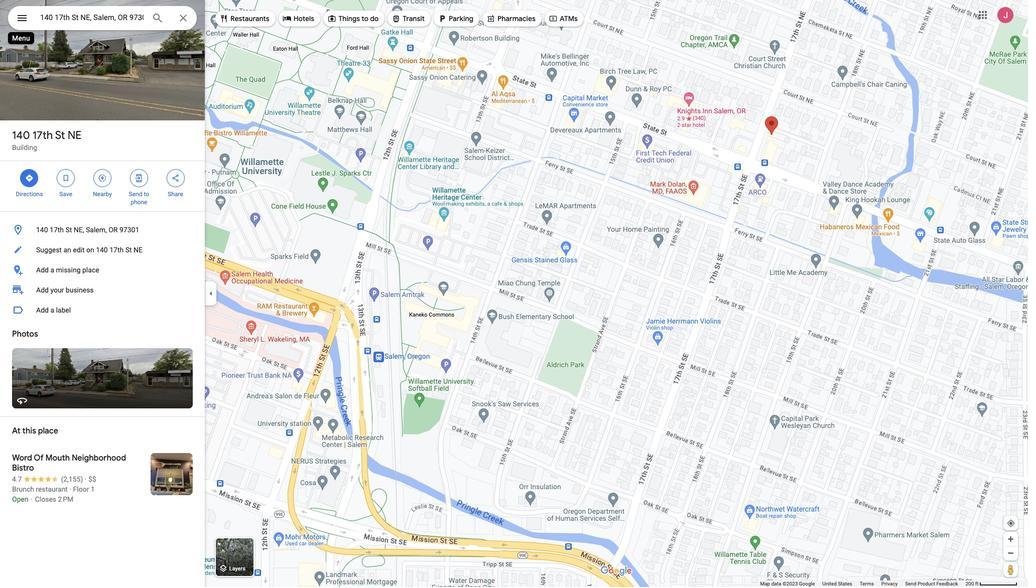 Task type: describe. For each thing, give the bounding box(es) containing it.
2 vertical spatial st
[[125, 246, 132, 254]]

1 vertical spatial place
[[38, 427, 58, 437]]

label
[[56, 306, 71, 314]]

google
[[800, 582, 815, 587]]

restaurants
[[231, 14, 270, 23]]

(2,155)
[[61, 476, 83, 484]]

send for send product feedback
[[906, 582, 917, 587]]

google account: james peterson  
(james.peterson1902@gmail.com) image
[[998, 7, 1014, 23]]

 restaurants
[[220, 13, 270, 24]]

140 for ne,
[[36, 226, 48, 234]]

send for send to phone
[[129, 191, 142, 198]]


[[328, 13, 337, 24]]

place inside button
[[82, 266, 99, 274]]

closes
[[35, 496, 56, 504]]

add your business link
[[0, 280, 205, 300]]

 search field
[[8, 6, 197, 32]]

show your location image
[[1007, 519, 1016, 528]]

ne inside 140 17th st ne building
[[68, 129, 82, 143]]

140 for ne
[[12, 129, 30, 143]]

actions for 140 17th st ne region
[[0, 161, 205, 211]]

©2023
[[783, 582, 798, 587]]

140 17th st ne main content
[[0, 0, 205, 588]]

add your business
[[36, 286, 94, 294]]

add a missing place button
[[0, 260, 205, 280]]

save
[[59, 191, 72, 198]]

at this place
[[12, 427, 58, 437]]


[[16, 11, 28, 25]]

missing
[[56, 266, 81, 274]]

 button
[[8, 6, 36, 32]]

2 pm
[[58, 496, 73, 504]]

 pharmacies
[[487, 13, 536, 24]]

things
[[339, 14, 360, 23]]

add for add your business
[[36, 286, 49, 294]]

do
[[370, 14, 379, 23]]

salem,
[[86, 226, 107, 234]]

ne,
[[74, 226, 84, 234]]

parking
[[449, 14, 474, 23]]

terms
[[860, 582, 875, 587]]

zoom out image
[[1008, 550, 1015, 558]]

phone
[[131, 199, 147, 206]]

· inside brunch restaurant · floor 1 open ⋅ closes 2 pm
[[70, 486, 71, 494]]


[[392, 13, 401, 24]]

transit
[[403, 14, 425, 23]]

privacy
[[882, 582, 898, 587]]

add a label button
[[0, 300, 205, 321]]

directions
[[16, 191, 43, 198]]

140 17th st ne, salem, or 97301 button
[[0, 220, 205, 240]]


[[549, 13, 558, 24]]

restaurant
[[36, 486, 68, 494]]


[[98, 173, 107, 184]]

97301
[[120, 226, 139, 234]]

bistro
[[12, 464, 34, 474]]

4.7
[[12, 476, 22, 484]]

 hotels
[[283, 13, 315, 24]]


[[171, 173, 180, 184]]

data
[[772, 582, 782, 587]]

 things to do
[[328, 13, 379, 24]]

17th for ne
[[32, 129, 53, 143]]

pharmacies
[[498, 14, 536, 23]]

feedback
[[937, 582, 959, 587]]

atms
[[560, 14, 578, 23]]

word
[[12, 454, 32, 464]]


[[438, 13, 447, 24]]

united
[[823, 582, 837, 587]]

nearby
[[93, 191, 112, 198]]

1
[[91, 486, 95, 494]]

business
[[66, 286, 94, 294]]

add a label
[[36, 306, 71, 314]]



Task type: locate. For each thing, give the bounding box(es) containing it.
ft
[[976, 582, 979, 587]]

on
[[86, 246, 94, 254]]

brunch
[[12, 486, 34, 494]]

17th for ne,
[[50, 226, 64, 234]]

0 horizontal spatial place
[[38, 427, 58, 437]]

2 vertical spatial add
[[36, 306, 49, 314]]

a inside button
[[50, 266, 54, 274]]

17th
[[32, 129, 53, 143], [50, 226, 64, 234], [110, 246, 124, 254]]

to up phone
[[144, 191, 149, 198]]

17th up "building"
[[32, 129, 53, 143]]

place right this
[[38, 427, 58, 437]]

200
[[966, 582, 975, 587]]

your
[[50, 286, 64, 294]]

⋅
[[30, 496, 33, 504]]

1 vertical spatial a
[[50, 306, 54, 314]]


[[220, 13, 229, 24]]

to inside  things to do
[[362, 14, 369, 23]]

0 vertical spatial add
[[36, 266, 49, 274]]

st inside 140 17th st ne building
[[55, 129, 65, 143]]


[[135, 173, 144, 184]]

send
[[129, 191, 142, 198], [906, 582, 917, 587]]

140 17th st ne building
[[12, 129, 82, 152]]

1 horizontal spatial send
[[906, 582, 917, 587]]

ne inside button
[[134, 246, 143, 254]]


[[283, 13, 292, 24]]

send inside send to phone
[[129, 191, 142, 198]]

add for add a missing place
[[36, 266, 49, 274]]

0 vertical spatial st
[[55, 129, 65, 143]]


[[61, 173, 70, 184]]

footer inside google maps element
[[761, 581, 966, 588]]

photos
[[12, 330, 38, 340]]

states
[[839, 582, 853, 587]]

show street view coverage image
[[1004, 563, 1019, 578]]

a left label
[[50, 306, 54, 314]]

send left product
[[906, 582, 917, 587]]

building
[[12, 144, 37, 152]]

map
[[761, 582, 771, 587]]

st left ne,
[[66, 226, 72, 234]]

send to phone
[[129, 191, 149, 206]]

a inside "button"
[[50, 306, 54, 314]]

layers
[[229, 566, 246, 573]]

zoom in image
[[1008, 536, 1015, 544]]

 atms
[[549, 13, 578, 24]]

200 ft
[[966, 582, 979, 587]]

map data ©2023 google
[[761, 582, 815, 587]]

send product feedback button
[[906, 581, 959, 588]]

1 horizontal spatial ·
[[85, 476, 87, 484]]

140 inside 140 17th st ne building
[[12, 129, 30, 143]]

st for ne,
[[66, 226, 72, 234]]

add inside button
[[36, 266, 49, 274]]

a left missing
[[50, 266, 54, 274]]

send up phone
[[129, 191, 142, 198]]

2 horizontal spatial st
[[125, 246, 132, 254]]

140
[[12, 129, 30, 143], [36, 226, 48, 234], [96, 246, 108, 254]]

0 horizontal spatial st
[[55, 129, 65, 143]]

2 vertical spatial 17th
[[110, 246, 124, 254]]

to left do
[[362, 14, 369, 23]]

1 vertical spatial ne
[[134, 246, 143, 254]]

st up 
[[55, 129, 65, 143]]

140 right on
[[96, 246, 108, 254]]

2 a from the top
[[50, 306, 54, 314]]

a for missing
[[50, 266, 54, 274]]

140 17th St NE, Salem, OR 97301 field
[[8, 6, 197, 30]]

add a missing place
[[36, 266, 99, 274]]

none field inside the 140 17th st ne, salem, or 97301 field
[[40, 12, 144, 24]]

brunch restaurant · floor 1 open ⋅ closes 2 pm
[[12, 486, 95, 504]]

floor
[[73, 486, 89, 494]]

None field
[[40, 12, 144, 24]]

ne up 
[[68, 129, 82, 143]]

product
[[918, 582, 936, 587]]

this
[[22, 427, 36, 437]]

add down suggest
[[36, 266, 49, 274]]

0 vertical spatial place
[[82, 266, 99, 274]]

st for ne
[[55, 129, 65, 143]]

a for label
[[50, 306, 54, 314]]

1 a from the top
[[50, 266, 54, 274]]

suggest
[[36, 246, 62, 254]]

privacy button
[[882, 581, 898, 588]]

1 vertical spatial ·
[[70, 486, 71, 494]]

140 17th st ne, salem, or 97301
[[36, 226, 139, 234]]

united states
[[823, 582, 853, 587]]

0 horizontal spatial ·
[[70, 486, 71, 494]]

or
[[109, 226, 118, 234]]

add
[[36, 266, 49, 274], [36, 286, 49, 294], [36, 306, 49, 314]]

edit
[[73, 246, 85, 254]]

place down on
[[82, 266, 99, 274]]

0 horizontal spatial ne
[[68, 129, 82, 143]]

· $$
[[85, 476, 96, 484]]

140 up "building"
[[12, 129, 30, 143]]

1 horizontal spatial st
[[66, 226, 72, 234]]

google maps element
[[0, 0, 1029, 588]]

collapse side panel image
[[205, 288, 217, 299]]

suggest an edit on 140 17th st ne button
[[0, 240, 205, 260]]

add for add a label
[[36, 306, 49, 314]]

add inside "button"
[[36, 306, 49, 314]]

send product feedback
[[906, 582, 959, 587]]

1 add from the top
[[36, 266, 49, 274]]

word of mouth neighborhood bistro
[[12, 454, 126, 474]]

1 horizontal spatial place
[[82, 266, 99, 274]]

·
[[85, 476, 87, 484], [70, 486, 71, 494]]

of
[[34, 454, 44, 464]]


[[487, 13, 496, 24]]

$$
[[88, 476, 96, 484]]

1 vertical spatial to
[[144, 191, 149, 198]]

4.7 stars 2,155 reviews image
[[12, 475, 83, 485]]

mouth
[[46, 454, 70, 464]]

17th up suggest
[[50, 226, 64, 234]]

· down the (2,155)
[[70, 486, 71, 494]]

200 ft button
[[966, 582, 1018, 587]]

terms button
[[860, 581, 875, 588]]

to inside send to phone
[[144, 191, 149, 198]]

0 vertical spatial 140
[[12, 129, 30, 143]]

a
[[50, 266, 54, 274], [50, 306, 54, 314]]

 transit
[[392, 13, 425, 24]]

3 add from the top
[[36, 306, 49, 314]]

neighborhood
[[72, 454, 126, 464]]

0 horizontal spatial to
[[144, 191, 149, 198]]

1 vertical spatial st
[[66, 226, 72, 234]]

 parking
[[438, 13, 474, 24]]


[[25, 173, 34, 184]]

2 vertical spatial 140
[[96, 246, 108, 254]]

0 vertical spatial ne
[[68, 129, 82, 143]]

suggest an edit on 140 17th st ne
[[36, 246, 143, 254]]

add left your
[[36, 286, 49, 294]]

ne
[[68, 129, 82, 143], [134, 246, 143, 254]]

place
[[82, 266, 99, 274], [38, 427, 58, 437]]

open
[[12, 496, 28, 504]]

footer containing map data ©2023 google
[[761, 581, 966, 588]]

1 horizontal spatial to
[[362, 14, 369, 23]]

140 up suggest
[[36, 226, 48, 234]]

2 add from the top
[[36, 286, 49, 294]]

ne down 97301
[[134, 246, 143, 254]]

2 horizontal spatial 140
[[96, 246, 108, 254]]

1 horizontal spatial ne
[[134, 246, 143, 254]]

st down 97301
[[125, 246, 132, 254]]

1 horizontal spatial 140
[[36, 226, 48, 234]]

hotels
[[294, 14, 315, 23]]

1 vertical spatial 140
[[36, 226, 48, 234]]

price: moderate image
[[88, 476, 96, 484]]

0 horizontal spatial 140
[[12, 129, 30, 143]]

1 vertical spatial 17th
[[50, 226, 64, 234]]

0 vertical spatial to
[[362, 14, 369, 23]]

footer
[[761, 581, 966, 588]]

0 vertical spatial a
[[50, 266, 54, 274]]

send inside button
[[906, 582, 917, 587]]

0 vertical spatial ·
[[85, 476, 87, 484]]

17th down or
[[110, 246, 124, 254]]

1 vertical spatial add
[[36, 286, 49, 294]]

17th inside 140 17th st ne building
[[32, 129, 53, 143]]

· left $$
[[85, 476, 87, 484]]

0 vertical spatial 17th
[[32, 129, 53, 143]]

at
[[12, 427, 21, 437]]

add left label
[[36, 306, 49, 314]]

united states button
[[823, 581, 853, 588]]

share
[[168, 191, 183, 198]]

an
[[64, 246, 71, 254]]

1 vertical spatial send
[[906, 582, 917, 587]]

to
[[362, 14, 369, 23], [144, 191, 149, 198]]

0 vertical spatial send
[[129, 191, 142, 198]]

0 horizontal spatial send
[[129, 191, 142, 198]]



Task type: vqa. For each thing, say whether or not it's contained in the screenshot.


